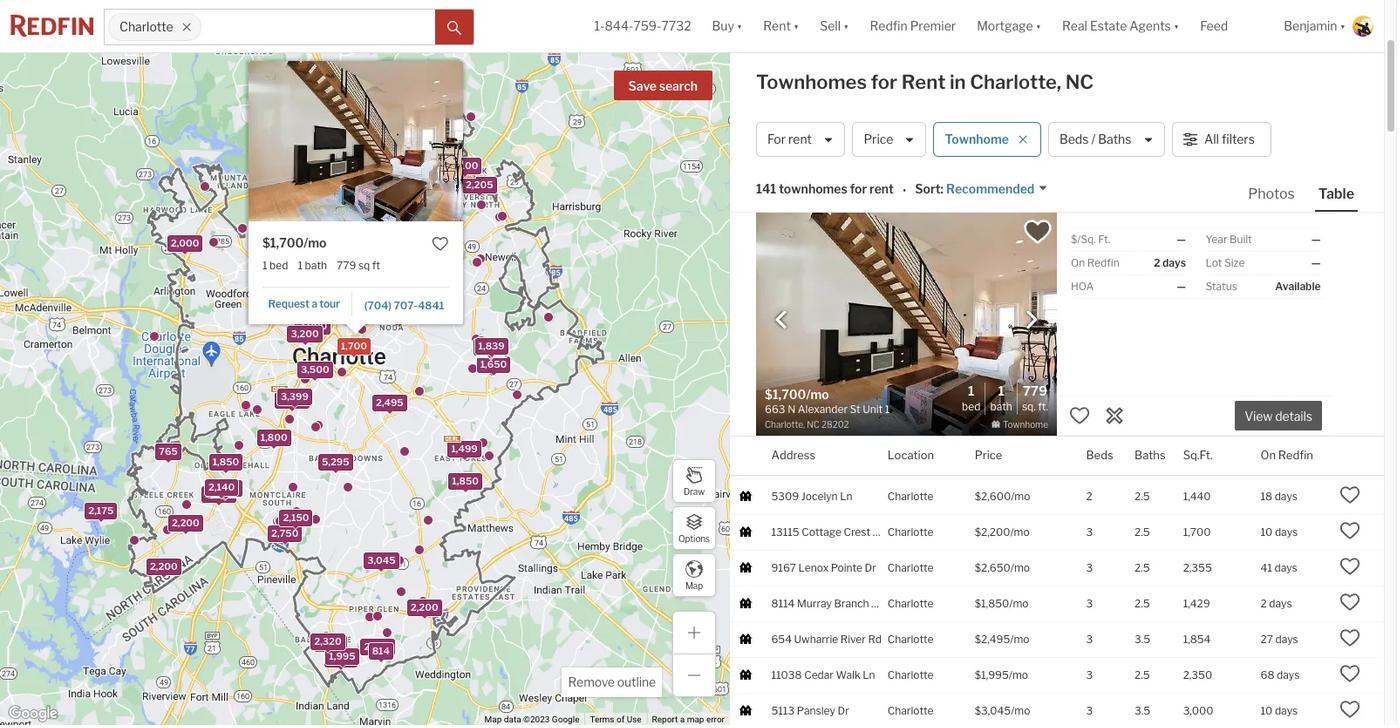 Task type: describe. For each thing, give the bounding box(es) containing it.
days for 980-1,018
[[1284, 383, 1307, 396]]

$1,998
[[975, 418, 1009, 431]]

1-844-759-7732 link
[[595, 19, 691, 33]]

1,850 down 1,499 at left bottom
[[452, 475, 478, 487]]

map data ©2023 google
[[485, 715, 580, 725]]

for
[[768, 132, 786, 147]]

data
[[504, 715, 521, 725]]

lenox
[[799, 561, 829, 575]]

lot size
[[1206, 256, 1245, 270]]

2005 freeland park dr charlotte
[[772, 275, 934, 288]]

2 vertical spatial 2,200
[[410, 601, 438, 613]]

crest
[[844, 526, 871, 539]]

3.5 for 1,560-1,584
[[1135, 275, 1151, 288]]

1 horizontal spatial ft.
[[1099, 233, 1111, 246]]

ln for 11038 cedar walk ln
[[863, 669, 875, 682]]

/mo for $1,995 /mo
[[1009, 669, 1028, 682]]

— for built
[[1312, 233, 1321, 246]]

details
[[1275, 409, 1313, 424]]

favorite this home image for 3,000
[[1340, 699, 1361, 720]]

all filters
[[1205, 132, 1255, 147]]

980-1,018
[[1183, 383, 1235, 396]]

0 vertical spatial 2,150
[[212, 482, 239, 494]]

cedar for 11038
[[804, 669, 834, 682]]

1 for 1 day
[[1261, 454, 1266, 467]]

2 horizontal spatial 1,700
[[1183, 526, 1211, 539]]

13115
[[772, 526, 800, 539]]

0 horizontal spatial 1,700
[[340, 340, 367, 352]]

terms
[[590, 715, 615, 725]]

days for 1,700
[[1275, 526, 1298, 539]]

9167
[[772, 561, 796, 575]]

dialog inside map region
[[248, 60, 677, 333]]

2.5 for 1,429
[[1135, 597, 1150, 610]]

benjamin
[[1284, 19, 1338, 33]]

draw button
[[673, 460, 716, 503]]

— left status
[[1177, 280, 1186, 293]]

days for 2,355
[[1275, 561, 1298, 575]]

remove outline
[[568, 675, 656, 690]]

sq.ft.
[[1183, 448, 1213, 462]]

/mo for $1,998 /mo
[[1009, 418, 1029, 431]]

1,850 left 1,599
[[372, 117, 399, 129]]

24 days
[[1261, 418, 1299, 431]]

3 for $2,580+
[[1087, 275, 1093, 288]]

1 horizontal spatial favorite button image
[[1023, 217, 1053, 247]]

3 for $2,495
[[1087, 633, 1093, 646]]

/mo for $3,000 /mo
[[1012, 311, 1031, 324]]

view
[[1245, 409, 1273, 424]]

1,799
[[478, 342, 503, 354]]

rent inside for rent button
[[789, 132, 812, 147]]

1 for 1 bath
[[297, 258, 302, 271]]

2,450
[[211, 483, 239, 495]]

request a tour
[[268, 297, 340, 310]]

real estate agents ▾ link
[[1063, 0, 1180, 52]]

$2,495
[[975, 633, 1010, 646]]

10 for 3,000
[[1261, 705, 1273, 718]]

/mo for $1,700 /mo
[[303, 235, 326, 250]]

redfin inside on redfin button
[[1279, 448, 1314, 462]]

townhomes
[[779, 182, 848, 197]]

ave for bruns
[[832, 311, 850, 324]]

/mo for $2,495 /mo
[[1010, 633, 1030, 646]]

days for 1,429
[[1269, 597, 1292, 610]]

2.5 for 1,700
[[1135, 526, 1150, 539]]

5,295
[[321, 455, 349, 468]]

1018 catalyst blvd
[[772, 240, 868, 253]]

x-out this home image
[[1104, 405, 1125, 426]]

3.5 for 1,854
[[1135, 633, 1151, 646]]

1 for 1
[[1135, 383, 1140, 396]]

days for 2,125-3,000
[[1282, 204, 1305, 217]]

1 horizontal spatial favorite button checkbox
[[1023, 217, 1053, 247]]

charlotte left remove charlotte image
[[120, 20, 173, 34]]

3,200
[[290, 327, 319, 340]]

3 for $3,045
[[1087, 705, 1093, 718]]

1,800
[[260, 432, 287, 444]]

/mo for $2,205+ /mo
[[1018, 240, 1038, 253]]

3,000 inside map region
[[298, 319, 327, 332]]

2,205
[[465, 178, 493, 191]]

3 for $2,200
[[1087, 526, 1093, 539]]

3 for $1,850
[[1087, 597, 1093, 610]]

$1,995
[[975, 669, 1009, 682]]

3.5 for 3,000
[[1135, 705, 1151, 718]]

beds / baths
[[1060, 132, 1132, 147]]

charlotte down 2005 freeland park dr charlotte
[[888, 311, 934, 324]]

$2,750+
[[975, 204, 1016, 217]]

benjamin ▾
[[1284, 19, 1346, 33]]

redfin premier
[[870, 19, 956, 33]]

18
[[1261, 490, 1273, 503]]

1,699
[[402, 108, 429, 121]]

10 for 1,700
[[1261, 526, 1273, 539]]

year built
[[1206, 233, 1252, 246]]

$2,650 /mo
[[975, 561, 1030, 575]]

/mo for $2,580+ /mo
[[1019, 275, 1038, 288]]

2,900
[[333, 302, 362, 314]]

654 uwharrie river rd charlotte
[[772, 633, 934, 646]]

1,854
[[1183, 633, 1211, 646]]

/mo for $1,499+ /mo
[[1017, 347, 1036, 360]]

1,970
[[477, 341, 503, 353]]

remove townhome image
[[1018, 134, 1028, 145]]

2- down 2.5-
[[1135, 240, 1145, 253]]

1 vertical spatial rent
[[902, 71, 946, 93]]

charlotte right blvd
[[888, 383, 934, 396]]

rent inside dropdown button
[[764, 19, 791, 33]]

3.5 for 1,982
[[1135, 454, 1151, 467]]

tour
[[319, 297, 340, 310]]

779 for 779 sq ft
[[336, 258, 356, 271]]

/mo for $2,200 /mo
[[1011, 526, 1030, 539]]

days for 1,560-1,584
[[1269, 275, 1292, 288]]

7422 pebblestone dr
[[772, 347, 875, 360]]

814
[[372, 645, 389, 657]]

walk for 11038 cedar walk ln
[[836, 669, 861, 682]]

ft. inside the 779 sq. ft.
[[1038, 400, 1049, 413]]

2 days for 1,429
[[1261, 597, 1292, 610]]

$2,580+ /mo
[[975, 275, 1038, 288]]

$1,050+
[[975, 383, 1016, 396]]

/mo for $1,050+ /mo
[[1018, 383, 1037, 396]]

view details link
[[1235, 400, 1322, 431]]

mortgage ▾
[[977, 19, 1042, 33]]

feed
[[1201, 19, 1228, 33]]

$2,580+
[[975, 275, 1017, 288]]

2.5-
[[1135, 204, 1154, 217]]

sell
[[820, 19, 841, 33]]

charlotte left $3,045 at the right of page
[[888, 705, 934, 718]]

5309
[[772, 490, 799, 503]]

3,045
[[367, 555, 395, 567]]

2 left x-out this home icon on the right bottom of the page
[[1087, 418, 1093, 431]]

favorite this home image for 18 days
[[1340, 485, 1361, 506]]

3 for $2,149
[[1087, 454, 1093, 467]]

$1,700
[[262, 235, 303, 250]]

sq
[[358, 258, 370, 271]]

recommended
[[946, 182, 1035, 197]]

charlotte down "pineville"
[[888, 240, 934, 253]]

3 for $2,650
[[1087, 561, 1093, 575]]

map
[[687, 715, 704, 725]]

favorite this home image for 68 days
[[1340, 664, 1361, 684]]

2 down 41
[[1261, 597, 1267, 610]]

371 s bruns ave
[[772, 311, 850, 324]]

▾ for mortgage ▾
[[1036, 19, 1042, 33]]

0 vertical spatial 2 days
[[1154, 256, 1186, 270]]

rent ▾
[[764, 19, 799, 33]]

charlotte up the location
[[888, 418, 934, 431]]

11173
[[772, 418, 799, 431]]

$2,205+ /mo
[[975, 240, 1038, 253]]

▾ for buy ▾
[[737, 19, 743, 33]]

▾ for benjamin ▾
[[1340, 19, 1346, 33]]

price inside 'button'
[[864, 132, 894, 147]]

•
[[903, 183, 907, 198]]

/mo for $2,600 /mo
[[1011, 490, 1031, 503]]

0 vertical spatial 3,000
[[1214, 204, 1244, 217]]

15725
[[772, 454, 803, 467]]

beds for beds / baths
[[1060, 132, 1089, 147]]

10 days for 1,700
[[1261, 526, 1298, 539]]

1,650
[[480, 358, 507, 371]]

$1,850 /mo
[[975, 597, 1029, 610]]

1,850 up 2,140
[[212, 456, 239, 468]]

remove charlotte image
[[182, 22, 192, 32]]

2 left available
[[1261, 275, 1267, 288]]

favorite this home image for 183 days
[[1340, 199, 1361, 220]]

7422
[[772, 347, 797, 360]]

branch
[[834, 597, 869, 610]]

buy ▾
[[712, 19, 743, 33]]

nc
[[1066, 71, 1094, 93]]

1 vertical spatial rd
[[868, 633, 882, 646]]

charlotte right park
[[888, 275, 934, 288]]

$2,495 /mo
[[975, 633, 1030, 646]]

rent inside 141 townhomes for rent •
[[870, 182, 894, 197]]

days for 1,854
[[1276, 633, 1299, 646]]

1-844-759-7732
[[595, 19, 691, 33]]

183
[[1261, 204, 1280, 217]]

371
[[772, 311, 789, 324]]

cottage
[[802, 526, 842, 539]]

980-
[[1183, 383, 1209, 396]]

a for request
[[311, 297, 317, 310]]

5113
[[772, 705, 795, 718]]

days for 1,440
[[1275, 490, 1298, 503]]

2 vertical spatial 3,000
[[1183, 705, 1214, 718]]

address button
[[772, 436, 816, 475]]

next button image
[[1023, 311, 1041, 328]]

— for size
[[1312, 256, 1321, 270]]

ln right jocelyn
[[840, 490, 853, 503]]

charlotte down 654 uwharrie river rd charlotte
[[888, 669, 934, 682]]

/
[[1092, 132, 1096, 147]]

3115
[[772, 383, 795, 396]]

photos
[[1248, 186, 1295, 202]]



Task type: locate. For each thing, give the bounding box(es) containing it.
779 inside dialog
[[336, 258, 356, 271]]

0 vertical spatial 1,700
[[402, 122, 428, 135]]

0 horizontal spatial rent
[[789, 132, 812, 147]]

0 horizontal spatial favorite button checkbox
[[432, 235, 449, 252]]

0 vertical spatial price
[[864, 132, 894, 147]]

rent
[[764, 19, 791, 33], [902, 71, 946, 93]]

1 horizontal spatial rd
[[899, 204, 913, 217]]

favorite this home image right 27 days
[[1340, 628, 1361, 649]]

favorite button checkbox down the $2,750+ /mo
[[1023, 217, 1053, 247]]

1 vertical spatial beds
[[1087, 448, 1114, 462]]

beds down x-out this home icon on the right bottom of the page
[[1087, 448, 1114, 462]]

1,429
[[1183, 597, 1210, 610]]

ln down river on the right bottom
[[863, 669, 875, 682]]

1 for 1 bath
[[998, 384, 1005, 400]]

1 ▾ from the left
[[737, 19, 743, 33]]

0 vertical spatial 2,200
[[171, 517, 199, 529]]

on up hoa
[[1071, 256, 1085, 270]]

1 vertical spatial 1,700
[[340, 340, 367, 352]]

/mo up sq. at the right bottom
[[1018, 383, 1037, 396]]

status
[[1206, 280, 1238, 293]]

0 horizontal spatial rent
[[764, 19, 791, 33]]

1 vertical spatial ave
[[872, 454, 891, 467]]

a inside button
[[311, 297, 317, 310]]

charlotte right watch
[[888, 454, 934, 467]]

estate
[[1090, 19, 1127, 33]]

— down 2,125-
[[1177, 233, 1186, 246]]

0 vertical spatial cedar
[[801, 418, 831, 431]]

favorite this home image for 1,700
[[1340, 520, 1361, 541]]

779
[[336, 258, 356, 271], [1023, 384, 1048, 400]]

27
[[1261, 633, 1274, 646]]

baths right the /
[[1098, 132, 1132, 147]]

0 horizontal spatial ft.
[[1038, 400, 1049, 413]]

2 2-3 from the top
[[1087, 383, 1103, 396]]

user photo image
[[1353, 16, 1374, 37]]

favorite this home image
[[1340, 199, 1361, 220], [1340, 485, 1361, 506], [1340, 628, 1361, 649], [1340, 664, 1361, 684]]

3,000 down request a tour button
[[298, 319, 327, 332]]

pointe
[[831, 561, 863, 575]]

2.5 for 2,355
[[1135, 561, 1150, 575]]

1 day
[[1261, 454, 1286, 467]]

map inside button
[[686, 581, 703, 591]]

2.5
[[1135, 490, 1150, 503], [1135, 526, 1150, 539], [1135, 561, 1150, 575], [1135, 597, 1150, 610], [1135, 669, 1150, 682]]

2 favorite this home image from the top
[[1340, 485, 1361, 506]]

4841
[[418, 299, 444, 312]]

2- for 1
[[1087, 383, 1097, 396]]

agents
[[1130, 19, 1171, 33]]

3,500
[[301, 363, 329, 376]]

dr up blvd
[[863, 347, 875, 360]]

1 vertical spatial price button
[[975, 436, 1003, 475]]

charlotte right dr
[[888, 597, 934, 610]]

map down options at the bottom of the page
[[686, 581, 703, 591]]

/mo
[[1018, 204, 1038, 217], [303, 235, 326, 250], [1018, 240, 1038, 253], [1019, 275, 1038, 288], [1012, 311, 1031, 324], [1017, 347, 1036, 360], [1018, 383, 1037, 396], [1009, 418, 1029, 431], [1011, 490, 1031, 503], [1011, 526, 1030, 539], [1011, 561, 1030, 575], [1010, 597, 1029, 610], [1010, 633, 1030, 646], [1009, 669, 1028, 682], [1011, 705, 1031, 718]]

/mo down $2,200 /mo
[[1011, 561, 1030, 575]]

on redfin down the 24 days
[[1261, 448, 1314, 462]]

map region
[[0, 0, 765, 726]]

report a map error link
[[652, 715, 725, 725]]

google image
[[4, 703, 62, 726]]

2,100
[[452, 159, 478, 172]]

2.5 for 1,440
[[1135, 490, 1150, 503]]

charlotte down the location button
[[888, 490, 934, 503]]

1 horizontal spatial map
[[686, 581, 703, 591]]

walk up 15725 castle watch ave charlotte
[[833, 418, 858, 431]]

price button down $1,998
[[975, 436, 1003, 475]]

1 vertical spatial cedar
[[804, 669, 834, 682]]

1 10 from the top
[[1261, 526, 1273, 539]]

0 vertical spatial a
[[311, 297, 317, 310]]

(704) 707-4841
[[364, 299, 444, 312]]

0 vertical spatial rent
[[764, 19, 791, 33]]

rent up church
[[870, 182, 894, 197]]

6 ▾ from the left
[[1340, 19, 1346, 33]]

a left map
[[680, 715, 685, 725]]

2,580
[[278, 394, 306, 406]]

ln down blvd
[[860, 418, 872, 431]]

None search field
[[202, 10, 435, 44]]

price down $1,998
[[975, 448, 1003, 462]]

4
[[1097, 204, 1104, 217]]

days for 1,202-1,612
[[1277, 240, 1300, 253]]

1 horizontal spatial rent
[[870, 182, 894, 197]]

1 left bed
[[262, 258, 267, 271]]

ln for 11173 cedar walk ln
[[860, 418, 872, 431]]

5 2.5 from the top
[[1135, 669, 1150, 682]]

2-3 down 3-4
[[1087, 240, 1103, 253]]

— right 46 days
[[1312, 233, 1321, 246]]

0 horizontal spatial favorite button image
[[432, 235, 449, 252]]

charlotte right river on the right bottom
[[888, 633, 934, 646]]

$2,750+ /mo
[[975, 204, 1038, 217]]

favorite button checkbox inside dialog
[[432, 235, 449, 252]]

/mo down the $2,650 /mo
[[1010, 597, 1029, 610]]

0 horizontal spatial price button
[[853, 122, 927, 157]]

ave for watch
[[872, 454, 891, 467]]

available
[[1276, 280, 1321, 293]]

charlotte
[[120, 20, 173, 34], [888, 240, 934, 253], [888, 275, 934, 288], [888, 311, 934, 324], [888, 347, 934, 360], [888, 383, 934, 396], [888, 418, 934, 431], [888, 454, 934, 467], [888, 490, 934, 503], [888, 526, 934, 539], [888, 561, 934, 575], [888, 597, 934, 610], [888, 633, 934, 646], [888, 669, 934, 682], [888, 705, 934, 718]]

/mo down $2,580+ /mo at the top right
[[1012, 311, 1031, 324]]

1 bed
[[262, 258, 288, 271]]

price up 141 townhomes for rent •
[[864, 132, 894, 147]]

1 vertical spatial on
[[1261, 448, 1276, 462]]

0 vertical spatial ave
[[832, 311, 850, 324]]

1 horizontal spatial baths
[[1135, 448, 1166, 462]]

1 vertical spatial 2,200
[[150, 560, 177, 572]]

▾ right agents
[[1174, 19, 1180, 33]]

0 horizontal spatial price
[[864, 132, 894, 147]]

0 vertical spatial price button
[[853, 122, 927, 157]]

rd down "•" at the top of page
[[899, 204, 913, 217]]

favorite button checkbox
[[1023, 217, 1053, 247], [432, 235, 449, 252]]

hoa
[[1071, 280, 1094, 293]]

ft. right sq. at the right bottom
[[1038, 400, 1049, 413]]

1 vertical spatial redfin
[[1088, 256, 1120, 270]]

1 vertical spatial walk
[[836, 669, 861, 682]]

buy
[[712, 19, 734, 33]]

favorite this home image for 27 days
[[1340, 628, 1361, 649]]

2 ▾ from the left
[[794, 19, 799, 33]]

ln right "crest"
[[873, 526, 885, 539]]

map button
[[673, 554, 716, 598]]

for inside 141 townhomes for rent •
[[850, 182, 867, 197]]

41
[[1261, 561, 1273, 575]]

heading
[[765, 386, 907, 432]]

dialog containing $1,700
[[248, 60, 677, 333]]

favorite button image
[[1023, 217, 1053, 247], [432, 235, 449, 252]]

1 vertical spatial for
[[850, 182, 867, 197]]

1,700 down the '1,699'
[[402, 122, 428, 135]]

favorite button image inside dialog
[[432, 235, 449, 252]]

2 down 2-3.5
[[1154, 256, 1161, 270]]

1 vertical spatial 2,150
[[283, 511, 309, 524]]

1 left day
[[1261, 454, 1266, 467]]

on down 24
[[1261, 448, 1276, 462]]

cedar for 11173
[[801, 418, 831, 431]]

1,850 left sq
[[325, 246, 351, 259]]

1 vertical spatial 2 days
[[1261, 275, 1292, 288]]

error
[[707, 715, 725, 725]]

/mo inside dialog
[[303, 235, 326, 250]]

2.5 for 2,350
[[1135, 669, 1150, 682]]

map for map data ©2023 google
[[485, 715, 502, 725]]

1 vertical spatial 10
[[1261, 705, 1273, 718]]

2-
[[1087, 240, 1097, 253], [1135, 240, 1145, 253], [1087, 383, 1097, 396]]

3,000 down 2,350
[[1183, 705, 1214, 718]]

0 horizontal spatial rd
[[868, 633, 882, 646]]

a for report
[[680, 715, 685, 725]]

a
[[311, 297, 317, 310], [680, 715, 685, 725]]

rent ▾ button
[[753, 0, 810, 52]]

1 horizontal spatial redfin
[[1088, 256, 1120, 270]]

1,202-
[[1183, 240, 1214, 253]]

1 vertical spatial ft.
[[1038, 400, 1049, 413]]

favorite this home image right 18 days on the bottom
[[1340, 485, 1361, 506]]

1 horizontal spatial on redfin
[[1261, 448, 1314, 462]]

previous button image
[[773, 311, 790, 328]]

blvd
[[840, 240, 868, 253]]

2 days down 2-3.5
[[1154, 256, 1186, 270]]

1-
[[595, 19, 605, 33]]

dialog
[[248, 60, 677, 333]]

1 vertical spatial a
[[680, 715, 685, 725]]

2-3 for 2-3.5
[[1087, 240, 1103, 253]]

dr right pansley
[[838, 705, 849, 718]]

183 days
[[1261, 204, 1305, 217]]

map for map
[[686, 581, 703, 591]]

1 horizontal spatial on
[[1261, 448, 1276, 462]]

▾ left the sell
[[794, 19, 799, 33]]

0 vertical spatial baths
[[1098, 132, 1132, 147]]

ft. right $/sq.
[[1099, 233, 1111, 246]]

beds left the /
[[1060, 132, 1089, 147]]

rent right for
[[789, 132, 812, 147]]

46
[[1261, 240, 1275, 253]]

favorite this home image for 2,355
[[1340, 556, 1361, 577]]

redfin down the 24 days
[[1279, 448, 1314, 462]]

0 vertical spatial beds
[[1060, 132, 1089, 147]]

2,750
[[271, 528, 298, 540]]

charlotte,
[[970, 71, 1062, 93]]

1 vertical spatial on redfin
[[1261, 448, 1314, 462]]

buy ▾ button
[[702, 0, 753, 52]]

blvd
[[852, 383, 874, 396]]

▾ for sell ▾
[[844, 19, 849, 33]]

2 2.5 from the top
[[1135, 526, 1150, 539]]

favorite button checkbox up 4841
[[432, 235, 449, 252]]

beds for beds
[[1087, 448, 1114, 462]]

0 horizontal spatial a
[[311, 297, 317, 310]]

1 horizontal spatial a
[[680, 715, 685, 725]]

5 ▾ from the left
[[1174, 19, 1180, 33]]

2 10 from the top
[[1261, 705, 1273, 718]]

charlotte right "crest"
[[888, 526, 934, 539]]

— up available
[[1312, 256, 1321, 270]]

2-3
[[1087, 240, 1103, 253], [1087, 383, 1103, 396]]

4 favorite this home image from the top
[[1340, 664, 1361, 684]]

bruns
[[801, 311, 829, 324]]

0 horizontal spatial redfin
[[870, 19, 908, 33]]

1 vertical spatial rent
[[870, 182, 894, 197]]

0 vertical spatial map
[[686, 581, 703, 591]]

/mo down $1,850 /mo
[[1010, 633, 1030, 646]]

1 vertical spatial 3,000
[[298, 319, 327, 332]]

4 ▾ from the left
[[1036, 19, 1042, 33]]

remove
[[568, 675, 615, 690]]

1 horizontal spatial price
[[975, 448, 1003, 462]]

0 vertical spatial 10 days
[[1261, 526, 1298, 539]]

1 vertical spatial baths
[[1135, 448, 1166, 462]]

2 horizontal spatial redfin
[[1279, 448, 1314, 462]]

— for ft.
[[1177, 233, 1186, 246]]

0 horizontal spatial on
[[1071, 256, 1085, 270]]

rent left in
[[902, 71, 946, 93]]

0 vertical spatial 2-3
[[1087, 240, 1103, 253]]

1 for 1 bed
[[968, 384, 975, 400]]

1 horizontal spatial 779
[[1023, 384, 1048, 400]]

/mo right "$1,499+"
[[1017, 347, 1036, 360]]

0 horizontal spatial ave
[[832, 311, 850, 324]]

2,650
[[205, 488, 233, 500]]

beds / baths button
[[1049, 122, 1166, 157]]

1 vertical spatial 10 days
[[1261, 705, 1298, 718]]

1 horizontal spatial 2,150
[[283, 511, 309, 524]]

0 vertical spatial on
[[1071, 256, 1085, 270]]

3 ▾ from the left
[[844, 19, 849, 33]]

2 down beds button
[[1087, 490, 1093, 503]]

1 vertical spatial 2-3
[[1087, 383, 1103, 396]]

▾ for rent ▾
[[794, 19, 799, 33]]

ln for 13115 cottage crest ln charlotte
[[873, 526, 885, 539]]

0 vertical spatial walk
[[833, 418, 858, 431]]

10 days for 3,000
[[1261, 705, 1298, 718]]

/mo for $2,650 /mo
[[1011, 561, 1030, 575]]

ave right bruns at right
[[832, 311, 850, 324]]

photo of 663 n alexander st unit 1, charlotte, nc 28202 image
[[248, 60, 463, 221], [463, 60, 677, 221], [756, 213, 1057, 436]]

lot
[[1206, 256, 1223, 270]]

charlotte right pebblestone
[[888, 347, 934, 360]]

dr right pointe at the right bottom
[[865, 561, 877, 575]]

buy ▾ button
[[712, 0, 743, 52]]

1 vertical spatial price
[[975, 448, 1003, 462]]

table button
[[1315, 185, 1358, 212]]

10 down the 18
[[1261, 526, 1273, 539]]

1,850 up $1,700 /mo
[[312, 202, 339, 215]]

/mo for $2,750+ /mo
[[1018, 204, 1038, 217]]

5309 jocelyn ln
[[772, 490, 853, 503]]

/mo for $3,045 /mo
[[1011, 705, 1031, 718]]

1 favorite this home image from the top
[[1340, 199, 1361, 220]]

24
[[1261, 418, 1274, 431]]

ft
[[372, 258, 380, 271]]

0 vertical spatial ft.
[[1099, 233, 1111, 246]]

terms of use link
[[590, 715, 642, 725]]

0 horizontal spatial 779
[[336, 258, 356, 271]]

2,000
[[170, 237, 199, 249]]

10 days down 18 days on the bottom
[[1261, 526, 1298, 539]]

0 horizontal spatial baths
[[1098, 132, 1132, 147]]

favorite this home image
[[1069, 405, 1090, 426], [1340, 520, 1361, 541], [1340, 556, 1361, 577], [1340, 592, 1361, 613], [1340, 699, 1361, 720]]

0 vertical spatial redfin
[[870, 19, 908, 33]]

10 down 68
[[1261, 705, 1273, 718]]

beds inside button
[[1060, 132, 1089, 147]]

0 vertical spatial 2,600
[[392, 124, 420, 137]]

7732
[[662, 19, 691, 33]]

3 for $1,995
[[1087, 669, 1093, 682]]

68 days
[[1261, 669, 1300, 682]]

1 bath
[[297, 258, 327, 271]]

days for 2,350
[[1277, 669, 1300, 682]]

/mo down sq. at the right bottom
[[1009, 418, 1029, 431]]

dr right park
[[871, 275, 883, 288]]

castle
[[805, 454, 836, 467]]

on inside button
[[1261, 448, 1276, 462]]

favorite button image down the $2,750+ /mo
[[1023, 217, 1053, 247]]

2 10 days from the top
[[1261, 705, 1298, 718]]

/mo for $1,850 /mo
[[1010, 597, 1029, 610]]

1 horizontal spatial for
[[871, 71, 898, 93]]

1 vertical spatial map
[[485, 715, 502, 725]]

redfin inside redfin premier button
[[870, 19, 908, 33]]

redfin left premier
[[870, 19, 908, 33]]

real
[[1063, 19, 1088, 33]]

redfin down $/sq. ft.
[[1088, 256, 1120, 270]]

3 favorite this home image from the top
[[1340, 628, 1361, 649]]

4 2.5 from the top
[[1135, 597, 1150, 610]]

beds
[[1060, 132, 1089, 147], [1087, 448, 1114, 462]]

1 vertical spatial 2,600
[[385, 309, 413, 321]]

1 inside 1 bath
[[998, 384, 1005, 400]]

days for 3,000
[[1275, 705, 1298, 718]]

murray
[[797, 597, 832, 610]]

walk
[[833, 418, 858, 431], [836, 669, 861, 682]]

2 vertical spatial redfin
[[1279, 448, 1314, 462]]

2 vertical spatial 1,700
[[1183, 526, 1211, 539]]

real estate agents ▾ button
[[1052, 0, 1190, 52]]

1 2-3 from the top
[[1087, 240, 1103, 253]]

$2,650
[[975, 561, 1011, 575]]

1 10 days from the top
[[1261, 526, 1298, 539]]

size
[[1225, 256, 1245, 270]]

for down redfin premier button
[[871, 71, 898, 93]]

0 vertical spatial on redfin
[[1071, 256, 1120, 270]]

bed
[[269, 258, 288, 271]]

3115 southwest blvd
[[772, 383, 874, 396]]

baths inside button
[[1098, 132, 1132, 147]]

1 vertical spatial 779
[[1023, 384, 1048, 400]]

jocelyn
[[801, 490, 838, 503]]

1 horizontal spatial ave
[[872, 454, 891, 467]]

request a tour button
[[262, 291, 352, 317]]

1 2.5 from the top
[[1135, 490, 1150, 503]]

2- for 2-3.5
[[1087, 240, 1097, 253]]

779 for 779 sq. ft.
[[1023, 384, 1048, 400]]

$3,000 /mo
[[975, 311, 1031, 324]]

68
[[1261, 669, 1275, 682]]

/mo right $2,750+
[[1018, 204, 1038, 217]]

0 horizontal spatial for
[[850, 182, 867, 197]]

view details button
[[1235, 402, 1322, 431]]

▾
[[737, 19, 743, 33], [794, 19, 799, 33], [844, 19, 849, 33], [1036, 19, 1042, 33], [1174, 19, 1180, 33], [1340, 19, 1346, 33]]

china
[[800, 204, 828, 217]]

1,440
[[1183, 490, 1211, 503]]

1,700 down the "2,900"
[[340, 340, 367, 352]]

0 vertical spatial rent
[[789, 132, 812, 147]]

0 horizontal spatial on redfin
[[1071, 256, 1120, 270]]

1 for 1 bed
[[262, 258, 267, 271]]

779 left sq
[[336, 258, 356, 271]]

1,700 down 1,440
[[1183, 526, 1211, 539]]

2,125-
[[1183, 204, 1214, 217]]

charlotte right pointe at the right bottom
[[888, 561, 934, 575]]

2 days down 41 days
[[1261, 597, 1292, 610]]

0 vertical spatial 779
[[336, 258, 356, 271]]

submit search image
[[448, 21, 461, 35]]

0 vertical spatial rd
[[899, 204, 913, 217]]

779 inside the 779 sq. ft.
[[1023, 384, 1048, 400]]

save
[[629, 79, 657, 93]]

2- down 3-
[[1087, 240, 1097, 253]]

walk for 11173 cedar walk ln
[[833, 418, 858, 431]]

rent
[[789, 132, 812, 147], [870, 182, 894, 197]]

779 up sq. at the right bottom
[[1023, 384, 1048, 400]]

a left tour
[[311, 297, 317, 310]]

location button
[[888, 436, 934, 475]]

cedar right 11173 at the right bottom of the page
[[801, 418, 831, 431]]

0 vertical spatial 10
[[1261, 526, 1273, 539]]

3 2.5 from the top
[[1135, 561, 1150, 575]]

1 left 980-
[[1135, 383, 1140, 396]]

sell ▾ button
[[820, 0, 849, 52]]

walk down 654 uwharrie river rd charlotte
[[836, 669, 861, 682]]

1 horizontal spatial price button
[[975, 436, 1003, 475]]

sell ▾ button
[[810, 0, 860, 52]]

favorite this home image for 1,429
[[1340, 592, 1361, 613]]

2,350
[[1183, 669, 1213, 682]]

1 up the bed
[[968, 384, 975, 400]]

1 inside 1 bed
[[968, 384, 975, 400]]

/mo down $1,995 /mo
[[1011, 705, 1031, 718]]

photos button
[[1245, 185, 1315, 210]]

0 horizontal spatial 2,150
[[212, 482, 239, 494]]

0 horizontal spatial map
[[485, 715, 502, 725]]

9733 china grove church rd
[[772, 204, 913, 217]]

in
[[950, 71, 966, 93]]

park
[[846, 275, 869, 288]]

2-3 right the 779 sq. ft.
[[1087, 383, 1103, 396]]

favorite button image up 4841
[[432, 235, 449, 252]]

map
[[686, 581, 703, 591], [485, 715, 502, 725]]

price button up "•" at the top of page
[[853, 122, 927, 157]]

for up grove
[[850, 182, 867, 197]]

2-3 for 1
[[1087, 383, 1103, 396]]

uwharrie
[[794, 633, 839, 646]]

2 vertical spatial 2 days
[[1261, 597, 1292, 610]]

▾ left "user photo"
[[1340, 19, 1346, 33]]

1 horizontal spatial 1,700
[[402, 122, 428, 135]]

2,320
[[314, 636, 341, 648]]

favorite this home image right 68 days
[[1340, 664, 1361, 684]]

1 horizontal spatial rent
[[902, 71, 946, 93]]

2 days for 1,560-1,584
[[1261, 275, 1292, 288]]

ave right watch
[[872, 454, 891, 467]]

report
[[652, 715, 678, 725]]

0 vertical spatial for
[[871, 71, 898, 93]]

:
[[941, 182, 944, 197]]



Task type: vqa. For each thing, say whether or not it's contained in the screenshot.


